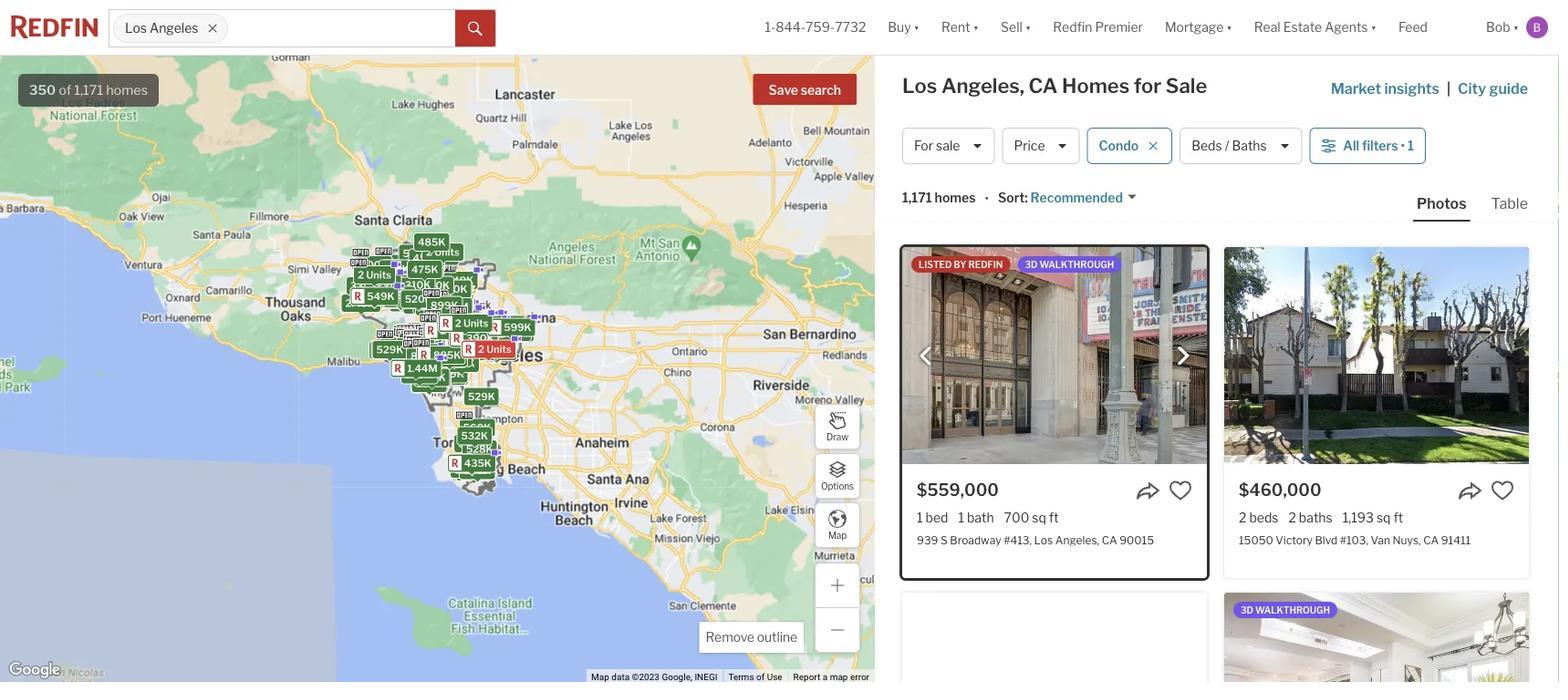 Task type: describe. For each thing, give the bounding box(es) containing it.
mortgage ▾ button
[[1154, 0, 1244, 55]]

715k
[[414, 291, 439, 303]]

1 vertical spatial 785k
[[404, 334, 431, 346]]

redfin
[[1053, 20, 1093, 35]]

0 vertical spatial 3d walkthrough
[[1025, 259, 1114, 270]]

1,171 homes •
[[903, 190, 989, 207]]

▾ for mortgage ▾
[[1227, 20, 1233, 35]]

1 horizontal spatial walkthrough
[[1256, 605, 1330, 616]]

759-
[[806, 20, 835, 35]]

0 vertical spatial 3d
[[1025, 259, 1038, 270]]

all filters • 1 button
[[1310, 128, 1426, 164]]

condo button
[[1087, 128, 1173, 164]]

buy ▾ button
[[888, 0, 920, 55]]

0 vertical spatial 545k
[[405, 273, 432, 285]]

1 horizontal spatial 685k
[[445, 319, 472, 331]]

1.70m
[[404, 339, 434, 351]]

photo of 939 s broadway #413, los angeles, ca 90015 image
[[903, 247, 1207, 464]]

775k
[[448, 357, 475, 369]]

675k
[[416, 377, 443, 389]]

2.48m
[[423, 339, 455, 351]]

for sale
[[914, 138, 960, 154]]

for
[[1134, 73, 1162, 98]]

0 vertical spatial 549k
[[367, 290, 395, 302]]

map region
[[0, 21, 1000, 683]]

options button
[[815, 454, 861, 499]]

2 885k from the left
[[411, 350, 438, 362]]

sale
[[936, 138, 960, 154]]

previous button image
[[917, 347, 935, 366]]

beds
[[1250, 510, 1279, 526]]

ca for $460,000
[[1424, 534, 1439, 547]]

390k
[[466, 333, 494, 345]]

968k
[[414, 347, 442, 359]]

1 for 1 bed
[[917, 510, 923, 526]]

1.45m
[[434, 325, 465, 337]]

ft for $460,000
[[1394, 510, 1404, 526]]

879k
[[460, 466, 488, 478]]

0 vertical spatial 540k
[[466, 339, 494, 351]]

remove los angeles image
[[207, 23, 218, 34]]

789k
[[417, 300, 444, 312]]

600k
[[377, 285, 405, 296]]

real estate agents ▾ link
[[1255, 0, 1377, 55]]

1,193 sq ft
[[1343, 510, 1404, 526]]

532k
[[461, 430, 488, 442]]

table
[[1492, 194, 1529, 212]]

1 vertical spatial 1.10m
[[418, 372, 446, 383]]

sell
[[1001, 20, 1023, 35]]

▾ inside real estate agents ▾ link
[[1371, 20, 1377, 35]]

700k
[[418, 372, 446, 384]]

585k
[[391, 271, 419, 283]]

700
[[1004, 510, 1030, 526]]

0 vertical spatial 529k
[[452, 328, 479, 340]]

1 vertical spatial 425k
[[412, 279, 439, 291]]

los angeles
[[125, 20, 198, 36]]

for
[[914, 138, 934, 154]]

1 vertical spatial 495k
[[385, 292, 413, 304]]

634k
[[399, 297, 427, 309]]

780k
[[444, 322, 471, 334]]

575k
[[365, 269, 392, 281]]

▾ for sell ▾
[[1026, 20, 1031, 35]]

▾ for bob ▾
[[1514, 20, 1519, 35]]

all
[[1344, 138, 1360, 154]]

by
[[954, 259, 967, 270]]

865k
[[357, 287, 385, 298]]

1 vertical spatial 629k
[[467, 334, 494, 346]]

market insights | city guide
[[1331, 79, 1529, 97]]

0 horizontal spatial 629k
[[383, 258, 410, 270]]

1 vertical spatial 1.19m
[[457, 335, 486, 347]]

los for los angeles
[[125, 20, 147, 36]]

condo
[[1099, 138, 1139, 154]]

angeles
[[150, 20, 198, 36]]

1 vertical spatial 685k
[[415, 341, 442, 353]]

0 vertical spatial 595k
[[403, 248, 430, 260]]

0 vertical spatial 815k
[[438, 322, 464, 334]]

ft for $559,000
[[1049, 510, 1059, 526]]

city
[[1458, 79, 1487, 97]]

1 vertical spatial 499k
[[437, 368, 464, 380]]

1 vertical spatial 589k
[[459, 459, 486, 470]]

0 horizontal spatial homes
[[106, 82, 148, 98]]

900k
[[473, 323, 501, 334]]

0 vertical spatial 849k
[[387, 293, 414, 304]]

photo of 15050 victory blvd #103, van nuys, ca 91411 image
[[1225, 247, 1529, 464]]

los for los angeles, ca homes for sale
[[903, 73, 937, 98]]

sale
[[1166, 73, 1208, 98]]

favorite button image for $460,000
[[1491, 479, 1515, 503]]

feed button
[[1388, 0, 1476, 55]]

1 vertical spatial 3d walkthrough
[[1241, 605, 1330, 616]]

990k
[[482, 343, 510, 355]]

favorite button checkbox
[[1169, 479, 1193, 503]]

0 horizontal spatial 515k
[[383, 263, 409, 275]]

440k
[[369, 277, 397, 289]]

0 horizontal spatial 1.19m
[[394, 297, 422, 309]]

1 vertical spatial 515k
[[474, 342, 500, 354]]

605k
[[462, 334, 490, 346]]

price
[[1014, 138, 1045, 154]]

1 bath
[[959, 510, 994, 526]]

479k
[[407, 279, 434, 291]]

580k
[[456, 333, 484, 345]]

450k
[[413, 252, 441, 264]]

0 horizontal spatial 520k
[[405, 293, 432, 305]]

0 vertical spatial 589k
[[433, 323, 461, 335]]

5 units
[[419, 337, 453, 349]]

480k
[[464, 334, 492, 346]]

agents
[[1325, 20, 1368, 35]]

1 horizontal spatial 498k
[[447, 322, 474, 334]]

365k
[[360, 272, 387, 283]]

0 vertical spatial 740k
[[412, 292, 439, 304]]

999k
[[408, 342, 436, 354]]

1.73m
[[406, 339, 436, 351]]

1 horizontal spatial 515k
[[436, 370, 462, 382]]

0 vertical spatial 559k
[[436, 352, 464, 364]]

2 horizontal spatial los
[[1034, 534, 1053, 547]]

0 horizontal spatial 498k
[[410, 350, 438, 362]]

1 vertical spatial 435k
[[464, 458, 492, 470]]

1 vertical spatial 485k
[[417, 300, 445, 312]]

620k
[[437, 324, 464, 336]]

1 vertical spatial 559k
[[437, 371, 465, 382]]

feed
[[1399, 20, 1428, 35]]

$460,000
[[1239, 480, 1322, 500]]

735k
[[475, 342, 501, 354]]

real
[[1255, 20, 1281, 35]]

buy ▾
[[888, 20, 920, 35]]

399k
[[409, 279, 436, 291]]

493k
[[357, 280, 385, 292]]

map button
[[815, 503, 861, 548]]

1 vertical spatial 545k
[[427, 294, 454, 305]]

0 vertical spatial 490k
[[356, 285, 384, 297]]

bob
[[1487, 20, 1511, 35]]

submit search image
[[468, 22, 483, 36]]

ca for $559,000
[[1102, 534, 1118, 547]]

baths
[[1232, 138, 1267, 154]]

s
[[941, 534, 948, 547]]

remove condo image
[[1148, 141, 1159, 151]]

sell ▾ button
[[990, 0, 1042, 55]]

0 vertical spatial 425k
[[427, 256, 454, 268]]

860k
[[376, 344, 404, 356]]

419k
[[437, 302, 463, 314]]

for sale button
[[903, 128, 995, 164]]

$559,000
[[917, 480, 999, 500]]

bob ▾
[[1487, 20, 1519, 35]]

0 horizontal spatial 475k
[[412, 264, 438, 276]]

1.23m
[[423, 339, 453, 351]]

2 horizontal spatial 570k
[[494, 319, 521, 331]]

• for all filters • 1
[[1401, 138, 1405, 154]]

0 vertical spatial 695k
[[387, 293, 415, 305]]

350k
[[409, 268, 436, 280]]

guide
[[1490, 79, 1529, 97]]

▾ for rent ▾
[[973, 20, 979, 35]]

1 horizontal spatial 520k
[[444, 320, 472, 332]]

528k
[[466, 443, 493, 455]]

310k
[[405, 279, 431, 291]]

sell ▾ button
[[1001, 0, 1031, 55]]



Task type: vqa. For each thing, say whether or not it's contained in the screenshot.
topmost payment
no



Task type: locate. For each thing, give the bounding box(es) containing it.
1 vertical spatial •
[[985, 191, 989, 207]]

0 vertical spatial angeles,
[[942, 73, 1025, 98]]

▾ inside rent ▾ dropdown button
[[973, 20, 979, 35]]

van
[[1371, 534, 1391, 547]]

1 horizontal spatial 549k
[[466, 334, 494, 346]]

1 horizontal spatial 475k
[[454, 464, 481, 475]]

728k
[[418, 300, 445, 312]]

▾ inside buy ▾ dropdown button
[[914, 20, 920, 35]]

525k
[[429, 298, 456, 310]]

1 ft from the left
[[1049, 510, 1059, 526]]

601k
[[407, 291, 433, 303]]

0 vertical spatial homes
[[106, 82, 148, 98]]

350 of 1,171 homes
[[29, 82, 148, 98]]

1.10m
[[439, 321, 467, 333], [418, 372, 446, 383]]

beds / baths
[[1192, 138, 1267, 154]]

559k down 470k
[[437, 371, 465, 382]]

0 vertical spatial 785k
[[380, 289, 407, 301]]

1 horizontal spatial 570k
[[457, 320, 484, 332]]

1 vertical spatial 520k
[[444, 320, 472, 332]]

2 horizontal spatial 515k
[[474, 342, 500, 354]]

425k
[[427, 256, 454, 268], [412, 279, 439, 291]]

1 inside button
[[1408, 138, 1414, 154]]

0 vertical spatial 520k
[[405, 293, 432, 305]]

660k
[[477, 338, 505, 350]]

2 vertical spatial 545k
[[408, 345, 436, 357]]

▾ right sell
[[1026, 20, 1031, 35]]

ft up 939 s broadway #413, los angeles, ca 90015
[[1049, 510, 1059, 526]]

1 sq from the left
[[1032, 510, 1047, 526]]

favorite button image
[[1169, 479, 1193, 503], [1491, 479, 1515, 503]]

569k
[[458, 438, 486, 450]]

1 vertical spatial 490k
[[446, 328, 474, 339]]

sq for $460,000
[[1377, 510, 1391, 526]]

785k
[[380, 289, 407, 301], [404, 334, 431, 346]]

ca left the 90015
[[1102, 534, 1118, 547]]

2 ft from the left
[[1394, 510, 1404, 526]]

500k down 532k
[[466, 444, 494, 455]]

3d walkthrough down recommended on the top
[[1025, 259, 1114, 270]]

0 horizontal spatial 1,171
[[74, 82, 103, 98]]

nuys,
[[1393, 534, 1421, 547]]

2.40m
[[400, 342, 432, 353]]

1 vertical spatial 475k
[[454, 464, 481, 475]]

map
[[828, 530, 847, 541]]

▾ right rent
[[973, 20, 979, 35]]

rent ▾ button
[[931, 0, 990, 55]]

remove
[[706, 630, 755, 646]]

0 vertical spatial 499k
[[457, 334, 484, 346]]

▾ for buy ▾
[[914, 20, 920, 35]]

1 horizontal spatial 490k
[[446, 328, 474, 339]]

• for 1,171 homes •
[[985, 191, 989, 207]]

1 left bath
[[959, 510, 965, 526]]

0 vertical spatial 435k
[[384, 290, 411, 302]]

victory
[[1276, 534, 1313, 547]]

0 vertical spatial 515k
[[383, 263, 409, 275]]

0 horizontal spatial ft
[[1049, 510, 1059, 526]]

430k
[[412, 278, 440, 290]]

sort
[[998, 190, 1025, 206]]

0 horizontal spatial sq
[[1032, 510, 1047, 526]]

angeles,
[[942, 73, 1025, 98], [1056, 534, 1100, 547]]

1 vertical spatial 529k
[[376, 344, 404, 356]]

1 horizontal spatial 849k
[[436, 335, 463, 346]]

339k
[[369, 272, 397, 284]]

▾ right bob
[[1514, 20, 1519, 35]]

0 vertical spatial 500k
[[360, 259, 388, 271]]

•
[[1401, 138, 1405, 154], [985, 191, 989, 207]]

ad region
[[903, 593, 1207, 683]]

1 horizontal spatial 3d
[[1241, 605, 1254, 616]]

1 vertical spatial 500k
[[466, 444, 494, 455]]

▾ inside mortgage ▾ dropdown button
[[1227, 20, 1233, 35]]

0 horizontal spatial angeles,
[[942, 73, 1025, 98]]

1 horizontal spatial 1.19m
[[457, 335, 486, 347]]

homes right "of"
[[106, 82, 148, 98]]

1.48m
[[434, 323, 464, 334]]

1 horizontal spatial los
[[903, 73, 937, 98]]

1 horizontal spatial 595k
[[457, 331, 485, 343]]

2 horizontal spatial 1
[[1408, 138, 1414, 154]]

0 vertical spatial 498k
[[447, 322, 474, 334]]

589k
[[433, 323, 461, 335], [459, 459, 486, 470]]

560k
[[463, 422, 491, 434]]

1 left bed
[[917, 510, 923, 526]]

homes
[[106, 82, 148, 98], [935, 190, 976, 206]]

1 for 1 bath
[[959, 510, 965, 526]]

1.40m
[[434, 326, 464, 338], [416, 334, 446, 345]]

799k
[[471, 317, 498, 329]]

90015
[[1120, 534, 1154, 547]]

sq
[[1032, 510, 1047, 526], [1377, 510, 1391, 526]]

draw
[[827, 432, 849, 443]]

city guide link
[[1458, 78, 1532, 99]]

buy ▾ button
[[877, 0, 931, 55]]

1 vertical spatial 3d
[[1241, 605, 1254, 616]]

4
[[474, 340, 481, 352]]

beds / baths button
[[1180, 128, 1302, 164]]

#103,
[[1340, 534, 1369, 547]]

0 horizontal spatial 849k
[[387, 293, 414, 304]]

2 sq from the left
[[1377, 510, 1391, 526]]

1 horizontal spatial 500k
[[466, 444, 494, 455]]

buy
[[888, 20, 911, 35]]

ft up nuys,
[[1394, 510, 1404, 526]]

515k
[[383, 263, 409, 275], [474, 342, 500, 354], [436, 370, 462, 382]]

15050
[[1239, 534, 1274, 547]]

2 baths
[[1289, 510, 1333, 526]]

740k
[[412, 292, 439, 304], [447, 313, 475, 325]]

1 vertical spatial 695k
[[405, 338, 433, 349]]

angeles, down 700 sq ft
[[1056, 534, 1100, 547]]

▾ right 'buy'
[[914, 20, 920, 35]]

6 ▾ from the left
[[1514, 20, 1519, 35]]

2 ▾ from the left
[[973, 20, 979, 35]]

1 horizontal spatial ca
[[1102, 534, 1118, 547]]

save search
[[769, 83, 841, 98]]

888k
[[462, 334, 489, 346]]

1-844-759-7732 link
[[765, 20, 866, 35]]

table button
[[1488, 193, 1532, 220]]

998k
[[420, 339, 448, 351]]

• inside '1,171 homes •'
[[985, 191, 989, 207]]

3
[[454, 319, 461, 331], [461, 335, 467, 347], [412, 336, 419, 348], [470, 341, 476, 353], [468, 342, 475, 354], [473, 342, 480, 354], [470, 344, 476, 356], [409, 366, 416, 378]]

0 horizontal spatial •
[[985, 191, 989, 207]]

0 horizontal spatial 490k
[[356, 285, 384, 297]]

699k
[[487, 328, 515, 340], [436, 330, 464, 342], [454, 339, 481, 351], [472, 343, 500, 355], [416, 378, 443, 390], [415, 378, 443, 390]]

0 horizontal spatial 549k
[[367, 290, 395, 302]]

475k up 430k
[[412, 264, 438, 276]]

0 vertical spatial 1.19m
[[394, 297, 422, 309]]

475k
[[412, 264, 438, 276], [454, 464, 481, 475]]

bed
[[926, 510, 949, 526]]

5 ▾ from the left
[[1371, 20, 1377, 35]]

819k
[[439, 300, 465, 312]]

sq right 700
[[1032, 510, 1047, 526]]

449k
[[480, 341, 507, 353]]

0 horizontal spatial ca
[[1029, 73, 1058, 98]]

1 horizontal spatial homes
[[935, 190, 976, 206]]

3d walkthrough down victory
[[1241, 605, 1330, 616]]

sell ▾
[[1001, 20, 1031, 35]]

4 ▾ from the left
[[1227, 20, 1233, 35]]

1 horizontal spatial 3d walkthrough
[[1241, 605, 1330, 616]]

1 right filters
[[1408, 138, 1414, 154]]

1 vertical spatial 850k
[[433, 335, 461, 347]]

3 ▾ from the left
[[1026, 20, 1031, 35]]

0 horizontal spatial 570k
[[417, 300, 444, 312]]

1.09m
[[435, 323, 465, 334]]

2 favorite button image from the left
[[1491, 479, 1515, 503]]

▾ right agents
[[1371, 20, 1377, 35]]

340k
[[422, 280, 450, 292]]

0 vertical spatial 629k
[[383, 258, 410, 270]]

469k
[[370, 279, 398, 290]]

ca right nuys,
[[1424, 534, 1439, 547]]

ca left homes on the top of page
[[1029, 73, 1058, 98]]

3d right redfin
[[1025, 259, 1038, 270]]

▾ right mortgage
[[1227, 20, 1233, 35]]

los
[[125, 20, 147, 36], [903, 73, 937, 98], [1034, 534, 1053, 547]]

335k
[[350, 280, 378, 292]]

2 vertical spatial 529k
[[468, 391, 495, 403]]

1 ▾ from the left
[[914, 20, 920, 35]]

1.30m
[[435, 324, 466, 336], [433, 331, 463, 343], [412, 346, 442, 358], [414, 366, 445, 378]]

0 horizontal spatial 1
[[917, 510, 923, 526]]

1 vertical spatial 540k
[[459, 458, 487, 470]]

1.75m
[[423, 338, 453, 350], [401, 339, 431, 351]]

▾ inside sell ▾ dropdown button
[[1026, 20, 1031, 35]]

1 horizontal spatial 740k
[[447, 313, 475, 325]]

0 horizontal spatial 595k
[[403, 248, 430, 260]]

0 horizontal spatial favorite button image
[[1169, 479, 1193, 503]]

490k
[[356, 285, 384, 297], [446, 328, 474, 339]]

350
[[29, 82, 56, 98]]

baths
[[1299, 510, 1333, 526]]

los left angeles
[[125, 20, 147, 36]]

None search field
[[228, 10, 455, 47]]

user photo image
[[1527, 16, 1549, 38]]

favorite button image for $559,000
[[1169, 479, 1193, 503]]

save search button
[[753, 74, 857, 105]]

0 horizontal spatial los
[[125, 20, 147, 36]]

los down 700 sq ft
[[1034, 534, 1053, 547]]

homes
[[1062, 73, 1130, 98]]

homes down for sale button
[[935, 190, 976, 206]]

3d down 15050
[[1241, 605, 1254, 616]]

2 vertical spatial los
[[1034, 534, 1053, 547]]

sq for $559,000
[[1032, 510, 1047, 526]]

485k
[[418, 236, 446, 248], [417, 300, 445, 312]]

0 vertical spatial 850k
[[452, 320, 480, 332]]

1 horizontal spatial angeles,
[[1056, 534, 1100, 547]]

500k up the 365k at the left top of page
[[360, 259, 388, 271]]

559k down 669k
[[436, 352, 464, 364]]

sq up van
[[1377, 510, 1391, 526]]

remove outline
[[706, 630, 798, 646]]

375k
[[387, 293, 414, 305]]

0 vertical spatial walkthrough
[[1040, 259, 1114, 270]]

939
[[917, 534, 939, 547]]

2 vertical spatial 515k
[[436, 370, 462, 382]]

1,171 right "of"
[[74, 82, 103, 98]]

950k
[[420, 301, 448, 313], [429, 302, 457, 314]]

0 horizontal spatial 740k
[[412, 292, 439, 304]]

rent ▾
[[942, 20, 979, 35]]

1 vertical spatial 815k
[[414, 335, 440, 347]]

• inside all filters • 1 button
[[1401, 138, 1405, 154]]

rent ▾ button
[[942, 0, 979, 55]]

3d
[[1025, 259, 1038, 270], [1241, 605, 1254, 616]]

• left 'sort'
[[985, 191, 989, 207]]

rent
[[942, 20, 971, 35]]

1-844-759-7732
[[765, 20, 866, 35]]

0 vertical spatial 495k
[[367, 279, 394, 291]]

photos button
[[1414, 193, 1488, 222]]

0 horizontal spatial 685k
[[415, 341, 442, 353]]

0 vertical spatial 485k
[[418, 236, 446, 248]]

los up for
[[903, 73, 937, 98]]

570k
[[417, 300, 444, 312], [494, 319, 521, 331], [457, 320, 484, 332]]

1,171 down for
[[903, 190, 932, 206]]

0 horizontal spatial 500k
[[360, 259, 388, 271]]

0 horizontal spatial walkthrough
[[1040, 259, 1114, 270]]

1 vertical spatial angeles,
[[1056, 534, 1100, 547]]

favorite button checkbox
[[1491, 479, 1515, 503]]

540k
[[466, 339, 494, 351], [459, 458, 487, 470]]

angeles, down rent ▾ button
[[942, 73, 1025, 98]]

1,171 inside '1,171 homes •'
[[903, 190, 932, 206]]

next button image
[[1174, 347, 1193, 366]]

walkthrough down recommended on the top
[[1040, 259, 1114, 270]]

400k
[[369, 277, 397, 289]]

475k down 528k
[[454, 464, 481, 475]]

0 vertical spatial 1.10m
[[439, 321, 467, 333]]

1 horizontal spatial ft
[[1394, 510, 1404, 526]]

outline
[[757, 630, 798, 646]]

0 vertical spatial •
[[1401, 138, 1405, 154]]

google image
[[5, 659, 65, 683]]

1 horizontal spatial sq
[[1377, 510, 1391, 526]]

1 885k from the left
[[433, 350, 461, 362]]

1 horizontal spatial 1
[[959, 510, 965, 526]]

photos
[[1417, 194, 1467, 212]]

1 favorite button image from the left
[[1169, 479, 1193, 503]]

photo of 11578 iowa ave #101, los angeles, ca 90025 image
[[1225, 593, 1529, 683]]

estate
[[1284, 20, 1322, 35]]

925k
[[434, 337, 461, 349]]

walkthrough down victory
[[1256, 605, 1330, 616]]

355k
[[417, 286, 444, 298]]

• right filters
[[1401, 138, 1405, 154]]

1.20m
[[439, 301, 469, 313], [447, 319, 477, 330], [445, 321, 475, 332], [431, 323, 461, 335], [412, 341, 442, 353], [413, 341, 443, 353], [407, 344, 437, 356], [438, 352, 468, 364]]

1 vertical spatial homes
[[935, 190, 976, 206]]

homes inside '1,171 homes •'
[[935, 190, 976, 206]]



